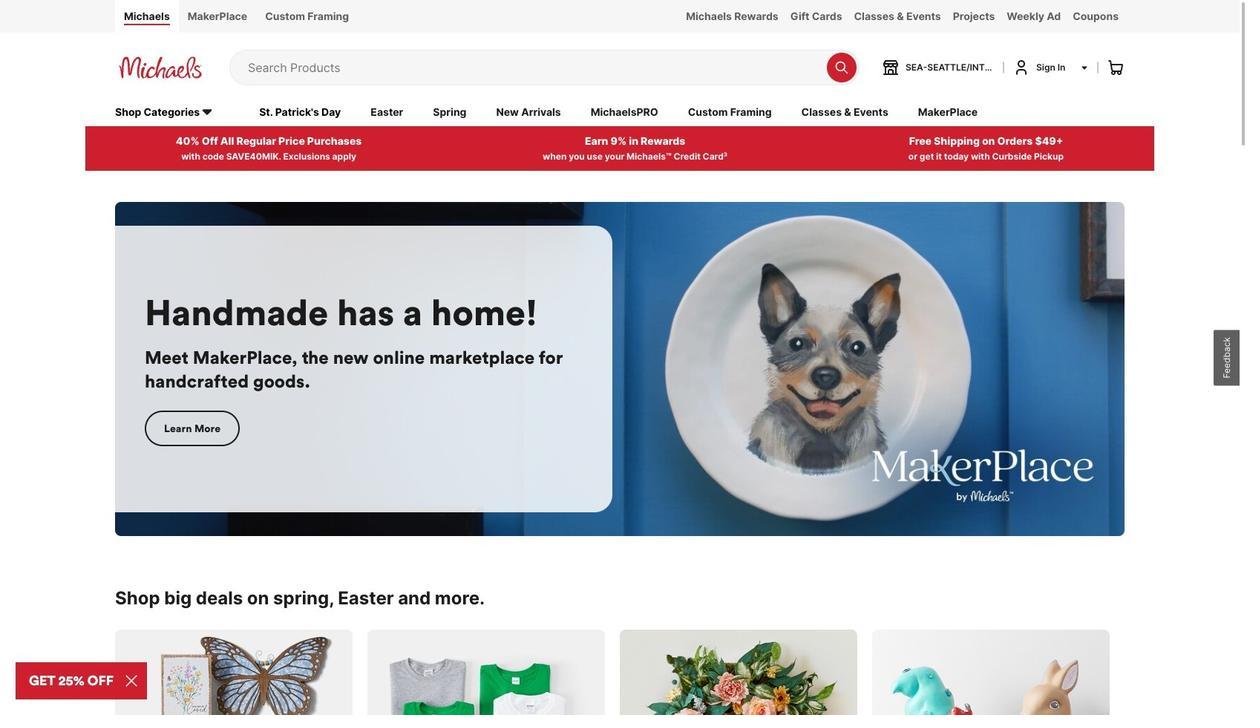 Task type: describe. For each thing, give the bounding box(es) containing it.
search button image
[[835, 60, 849, 75]]

gnome and rabbit ceramic paintable crafts image
[[872, 629, 1110, 715]]

Search Input field
[[248, 50, 820, 85]]

green wreath with pink and yellow flowers image
[[620, 629, 858, 715]]



Task type: locate. For each thing, give the bounding box(es) containing it.
butterfly and floral décor accents on open shelves image
[[115, 629, 353, 715]]

grey, white and green folded t-shirts image
[[368, 629, 605, 715]]



Task type: vqa. For each thing, say whether or not it's contained in the screenshot.
'cray spill proof paint  set' image
no



